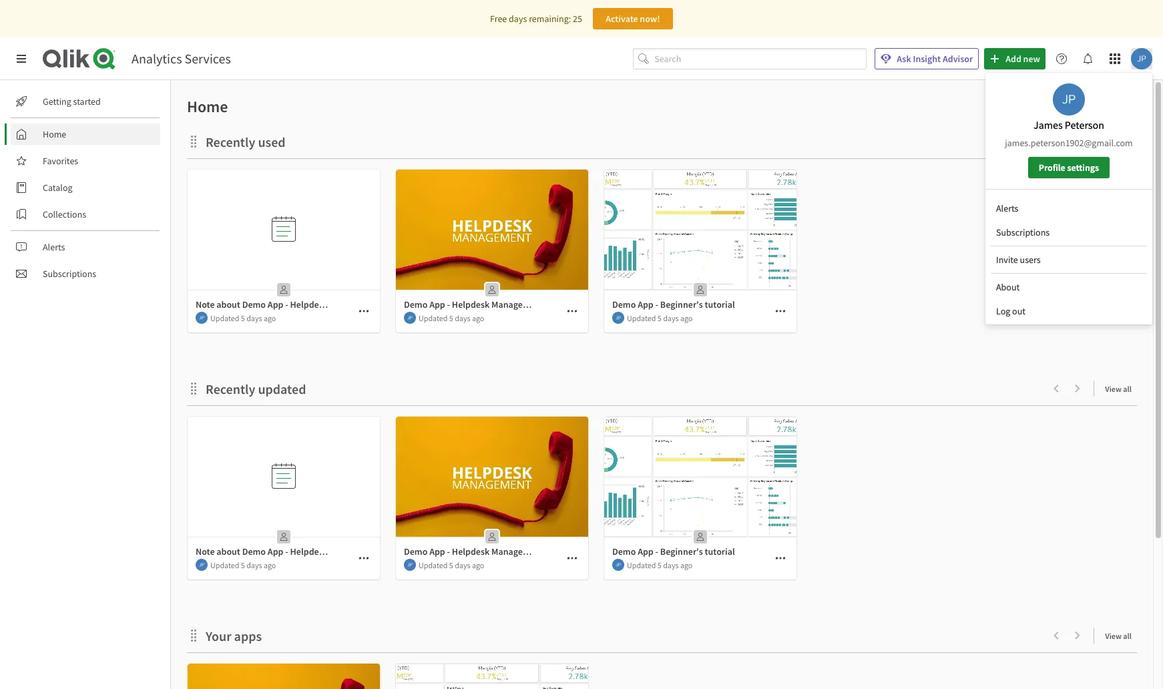 Task type: describe. For each thing, give the bounding box(es) containing it.
view all for your apps
[[1105, 631, 1132, 641]]

james peterson image inside updated 5 days ago link
[[196, 559, 208, 571]]

management for used
[[492, 299, 544, 311]]

customize
[[1039, 101, 1081, 113]]

demo app - beginner's tutorial for recently updated
[[612, 546, 735, 558]]

collections
[[43, 208, 86, 220]]

profile settings
[[1039, 162, 1099, 174]]

collections link
[[11, 204, 160, 225]]

users
[[1020, 254, 1041, 266]]

ask insight advisor
[[897, 53, 973, 65]]

updated 5 days ago link for used
[[188, 170, 380, 333]]

updated 5 days ago link for updated
[[188, 417, 380, 580]]

demo app - helpdesk management for recently updated
[[404, 546, 544, 558]]

alerts inside navigation pane 'element'
[[43, 241, 65, 253]]

free days remaining: 25
[[490, 13, 582, 25]]

move collection image for recently updated
[[187, 382, 200, 395]]

free
[[490, 13, 507, 25]]

ask
[[897, 53, 911, 65]]

alerts inside button
[[996, 202, 1019, 214]]

profile
[[1039, 162, 1066, 174]]

settings
[[1067, 162, 1099, 174]]

out
[[1012, 305, 1026, 317]]

now!
[[640, 13, 660, 25]]

demo app - helpdesk management for recently used
[[404, 299, 544, 311]]

advisor
[[943, 53, 973, 65]]

management for updated
[[492, 546, 544, 558]]

recently for recently used
[[206, 134, 255, 150]]

subscriptions link
[[11, 263, 160, 284]]

subscriptions button
[[991, 222, 1147, 243]]

view for your apps
[[1105, 631, 1122, 641]]

invite users button
[[991, 249, 1147, 270]]

log out
[[996, 305, 1026, 317]]

activate now!
[[606, 13, 660, 25]]

insight
[[913, 53, 941, 65]]

james.peterson1902@gmail.com
[[1005, 137, 1133, 149]]

recently updated link
[[206, 381, 311, 397]]

Search text field
[[655, 48, 867, 70]]

getting started
[[43, 95, 101, 108]]

view all for recently used
[[1105, 137, 1132, 147]]

home main content
[[166, 80, 1163, 689]]

home
[[1103, 101, 1126, 113]]

helpdesk for recently updated
[[452, 546, 490, 558]]

activate
[[606, 13, 638, 25]]

apps
[[234, 628, 262, 644]]

your
[[1083, 101, 1101, 113]]

recently used link
[[206, 134, 291, 150]]

all for your apps
[[1123, 631, 1132, 641]]

recently updated
[[206, 381, 306, 397]]

getting started link
[[11, 91, 160, 112]]

searchbar element
[[633, 48, 867, 70]]

alerts button
[[991, 198, 1147, 219]]

analytics services element
[[132, 50, 231, 67]]

catalog
[[43, 182, 72, 194]]

view all link for recently updated
[[1105, 380, 1137, 397]]

getting
[[43, 95, 71, 108]]

subscriptions inside navigation pane 'element'
[[43, 268, 96, 280]]

home inside main content
[[187, 96, 228, 117]]

started
[[73, 95, 101, 108]]

0 vertical spatial james peterson image
[[1131, 48, 1153, 69]]



Task type: locate. For each thing, give the bounding box(es) containing it.
james peterson image
[[1053, 83, 1085, 116], [404, 312, 416, 324], [612, 312, 624, 324], [196, 559, 208, 571], [404, 559, 416, 571], [612, 559, 624, 571]]

tutorial for updated
[[705, 546, 735, 558]]

1 vertical spatial home
[[43, 128, 66, 140]]

recently left used
[[206, 134, 255, 150]]

-
[[447, 299, 450, 311], [655, 299, 659, 311], [447, 546, 450, 558], [655, 546, 659, 558]]

recently left updated
[[206, 381, 255, 397]]

1 demo app - beginner's tutorial from the top
[[612, 299, 735, 311]]

james peterson element
[[196, 312, 208, 324], [404, 312, 416, 324], [612, 312, 624, 324], [196, 559, 208, 571], [404, 559, 416, 571], [612, 559, 624, 571]]

app
[[429, 299, 445, 311], [638, 299, 654, 311], [429, 546, 445, 558], [638, 546, 654, 558]]

subscriptions
[[996, 226, 1050, 238], [43, 268, 96, 280]]

all for recently updated
[[1123, 384, 1132, 394]]

all for recently used
[[1123, 137, 1132, 147]]

move collection image
[[187, 135, 200, 148], [187, 382, 200, 395]]

tutorial for used
[[705, 299, 735, 311]]

view for recently used
[[1105, 137, 1122, 147]]

subscriptions down alerts link
[[43, 268, 96, 280]]

0 horizontal spatial alerts
[[43, 241, 65, 253]]

move collection image left the recently used at the top left of the page
[[187, 135, 200, 148]]

2 management from the top
[[492, 546, 544, 558]]

james peterson james.peterson1902@gmail.com
[[1005, 118, 1133, 149]]

2 view all from the top
[[1105, 384, 1132, 394]]

1 horizontal spatial james peterson image
[[1131, 48, 1153, 69]]

1 vertical spatial management
[[492, 546, 544, 558]]

all
[[1123, 137, 1132, 147], [1123, 384, 1132, 394], [1123, 631, 1132, 641]]

1 vertical spatial recently
[[206, 381, 255, 397]]

catalog link
[[11, 177, 160, 198]]

2 view all link from the top
[[1105, 380, 1137, 397]]

view all link for recently used
[[1105, 133, 1137, 150]]

james peterson image inside updated 5 days ago link
[[196, 312, 208, 324]]

1 horizontal spatial home
[[187, 96, 228, 117]]

james peterson image
[[1131, 48, 1153, 69], [196, 312, 208, 324]]

demo app - beginner's tutorial for recently used
[[612, 299, 735, 311]]

updated
[[210, 313, 239, 323], [419, 313, 448, 323], [627, 313, 656, 323], [210, 560, 239, 570], [419, 560, 448, 570], [627, 560, 656, 570]]

log
[[996, 305, 1011, 317]]

log out button
[[991, 301, 1147, 322]]

25
[[573, 13, 582, 25]]

1 vertical spatial beginner's
[[660, 546, 703, 558]]

3 view from the top
[[1105, 631, 1122, 641]]

1 management from the top
[[492, 299, 544, 311]]

james
[[1034, 118, 1063, 132]]

recently used
[[206, 134, 286, 150]]

1 vertical spatial updated 5 days ago link
[[188, 417, 380, 580]]

move collection image left the recently updated
[[187, 382, 200, 395]]

0 vertical spatial helpdesk
[[452, 299, 490, 311]]

home down services
[[187, 96, 228, 117]]

1 helpdesk from the top
[[452, 299, 490, 311]]

about
[[996, 281, 1020, 293]]

move collection image for recently used
[[187, 135, 200, 148]]

1 view all from the top
[[1105, 137, 1132, 147]]

1 vertical spatial helpdesk
[[452, 546, 490, 558]]

5
[[241, 313, 245, 323], [449, 313, 453, 323], [658, 313, 662, 323], [241, 560, 245, 570], [449, 560, 453, 570], [658, 560, 662, 570]]

3 view all from the top
[[1105, 631, 1132, 641]]

0 vertical spatial subscriptions
[[996, 226, 1050, 238]]

recently
[[206, 134, 255, 150], [206, 381, 255, 397]]

alerts down collections
[[43, 241, 65, 253]]

0 vertical spatial move collection image
[[187, 135, 200, 148]]

personal element
[[273, 279, 295, 301], [481, 279, 503, 301], [690, 279, 711, 301], [273, 526, 295, 548], [481, 526, 503, 548], [690, 526, 711, 548]]

remaining:
[[529, 13, 571, 25]]

invite users
[[996, 254, 1041, 266]]

2 view from the top
[[1105, 384, 1122, 394]]

customize your home
[[1039, 101, 1126, 113]]

alerts
[[996, 202, 1019, 214], [43, 241, 65, 253]]

0 vertical spatial view all
[[1105, 137, 1132, 147]]

2 vertical spatial all
[[1123, 631, 1132, 641]]

2 vertical spatial view all link
[[1105, 627, 1137, 644]]

beginner's for used
[[660, 299, 703, 311]]

1 tutorial from the top
[[705, 299, 735, 311]]

0 vertical spatial alerts
[[996, 202, 1019, 214]]

0 vertical spatial demo app - helpdesk management
[[404, 299, 544, 311]]

beginner's
[[660, 299, 703, 311], [660, 546, 703, 558]]

0 horizontal spatial james peterson image
[[196, 312, 208, 324]]

view all for recently updated
[[1105, 384, 1132, 394]]

subscriptions inside button
[[996, 226, 1050, 238]]

1 demo app - helpdesk management from the top
[[404, 299, 544, 311]]

1 view from the top
[[1105, 137, 1122, 147]]

0 vertical spatial view all link
[[1105, 133, 1137, 150]]

view all
[[1105, 137, 1132, 147], [1105, 384, 1132, 394], [1105, 631, 1132, 641]]

management
[[492, 299, 544, 311], [492, 546, 544, 558]]

view for recently updated
[[1105, 384, 1122, 394]]

helpdesk
[[452, 299, 490, 311], [452, 546, 490, 558]]

1 vertical spatial demo app - beginner's tutorial
[[612, 546, 735, 558]]

analytics
[[132, 50, 182, 67]]

1 vertical spatial view
[[1105, 384, 1122, 394]]

0 vertical spatial demo app - beginner's tutorial
[[612, 299, 735, 311]]

1 vertical spatial demo app - helpdesk management
[[404, 546, 544, 558]]

activate now! link
[[593, 8, 673, 29]]

1 updated 5 days ago link from the top
[[188, 170, 380, 333]]

1 vertical spatial alerts
[[43, 241, 65, 253]]

1 vertical spatial subscriptions
[[43, 268, 96, 280]]

1 vertical spatial move collection image
[[187, 382, 200, 395]]

profile settings link
[[1028, 157, 1110, 178]]

demo app - helpdesk management
[[404, 299, 544, 311], [404, 546, 544, 558]]

customize your home button
[[1014, 96, 1137, 118]]

view
[[1105, 137, 1122, 147], [1105, 384, 1122, 394], [1105, 631, 1122, 641]]

services
[[185, 50, 231, 67]]

2 tutorial from the top
[[705, 546, 735, 558]]

0 vertical spatial beginner's
[[660, 299, 703, 311]]

1 vertical spatial view all link
[[1105, 380, 1137, 397]]

invite
[[996, 254, 1018, 266]]

alerts up invite at the top
[[996, 202, 1019, 214]]

view all link
[[1105, 133, 1137, 150], [1105, 380, 1137, 397], [1105, 627, 1137, 644]]

updated 5 days ago link
[[188, 170, 380, 333], [188, 417, 380, 580]]

2 demo app - helpdesk management from the top
[[404, 546, 544, 558]]

home link
[[11, 124, 160, 145]]

close sidebar menu image
[[16, 53, 27, 64]]

updated
[[258, 381, 306, 397]]

recently for recently updated
[[206, 381, 255, 397]]

favorites link
[[11, 150, 160, 172]]

helpdesk for recently used
[[452, 299, 490, 311]]

used
[[258, 134, 286, 150]]

your
[[206, 628, 231, 644]]

about button
[[991, 276, 1147, 298]]

ago
[[264, 313, 276, 323], [472, 313, 484, 323], [680, 313, 693, 323], [264, 560, 276, 570], [472, 560, 484, 570], [680, 560, 693, 570]]

2 vertical spatial view all
[[1105, 631, 1132, 641]]

peterson
[[1065, 118, 1105, 132]]

0 vertical spatial management
[[492, 299, 544, 311]]

your apps
[[206, 628, 262, 644]]

1 vertical spatial view all
[[1105, 384, 1132, 394]]

2 helpdesk from the top
[[452, 546, 490, 558]]

alerts link
[[11, 236, 160, 258]]

home inside "link"
[[43, 128, 66, 140]]

1 horizontal spatial subscriptions
[[996, 226, 1050, 238]]

3 view all link from the top
[[1105, 627, 1137, 644]]

0 vertical spatial updated 5 days ago link
[[188, 170, 380, 333]]

home
[[187, 96, 228, 117], [43, 128, 66, 140]]

3 all from the top
[[1123, 631, 1132, 641]]

1 view all link from the top
[[1105, 133, 1137, 150]]

days
[[509, 13, 527, 25], [247, 313, 262, 323], [455, 313, 471, 323], [663, 313, 679, 323], [247, 560, 262, 570], [455, 560, 471, 570], [663, 560, 679, 570]]

0 vertical spatial tutorial
[[705, 299, 735, 311]]

1 all from the top
[[1123, 137, 1132, 147]]

favorites
[[43, 155, 78, 167]]

demo
[[404, 299, 428, 311], [612, 299, 636, 311], [404, 546, 428, 558], [612, 546, 636, 558]]

0 horizontal spatial subscriptions
[[43, 268, 96, 280]]

1 vertical spatial all
[[1123, 384, 1132, 394]]

2 updated 5 days ago link from the top
[[188, 417, 380, 580]]

1 horizontal spatial alerts
[[996, 202, 1019, 214]]

2 demo app - beginner's tutorial from the top
[[612, 546, 735, 558]]

updated 5 days ago
[[210, 313, 276, 323], [419, 313, 484, 323], [627, 313, 693, 323], [210, 560, 276, 570], [419, 560, 484, 570], [627, 560, 693, 570]]

subscriptions up invite users
[[996, 226, 1050, 238]]

2 all from the top
[[1123, 384, 1132, 394]]

tutorial
[[705, 299, 735, 311], [705, 546, 735, 558]]

qlik sense app image
[[396, 170, 588, 290], [604, 170, 797, 290], [396, 417, 588, 537], [604, 417, 797, 537], [188, 664, 380, 689], [396, 664, 588, 689]]

1 vertical spatial tutorial
[[705, 546, 735, 558]]

analytics services
[[132, 50, 231, 67]]

0 horizontal spatial home
[[43, 128, 66, 140]]

0 vertical spatial recently
[[206, 134, 255, 150]]

2 beginner's from the top
[[660, 546, 703, 558]]

view all link for your apps
[[1105, 627, 1137, 644]]

your apps link
[[206, 628, 267, 644]]

0 vertical spatial all
[[1123, 137, 1132, 147]]

home up favorites
[[43, 128, 66, 140]]

1 vertical spatial james peterson image
[[196, 312, 208, 324]]

navigation pane element
[[0, 85, 170, 290]]

ask insight advisor button
[[875, 48, 979, 69]]

0 vertical spatial home
[[187, 96, 228, 117]]

move collection image
[[187, 629, 200, 642]]

beginner's for updated
[[660, 546, 703, 558]]

0 vertical spatial view
[[1105, 137, 1122, 147]]

2 vertical spatial view
[[1105, 631, 1122, 641]]

demo app - beginner's tutorial
[[612, 299, 735, 311], [612, 546, 735, 558]]

1 beginner's from the top
[[660, 299, 703, 311]]



Task type: vqa. For each thing, say whether or not it's contained in the screenshot.
'en' popup button
no



